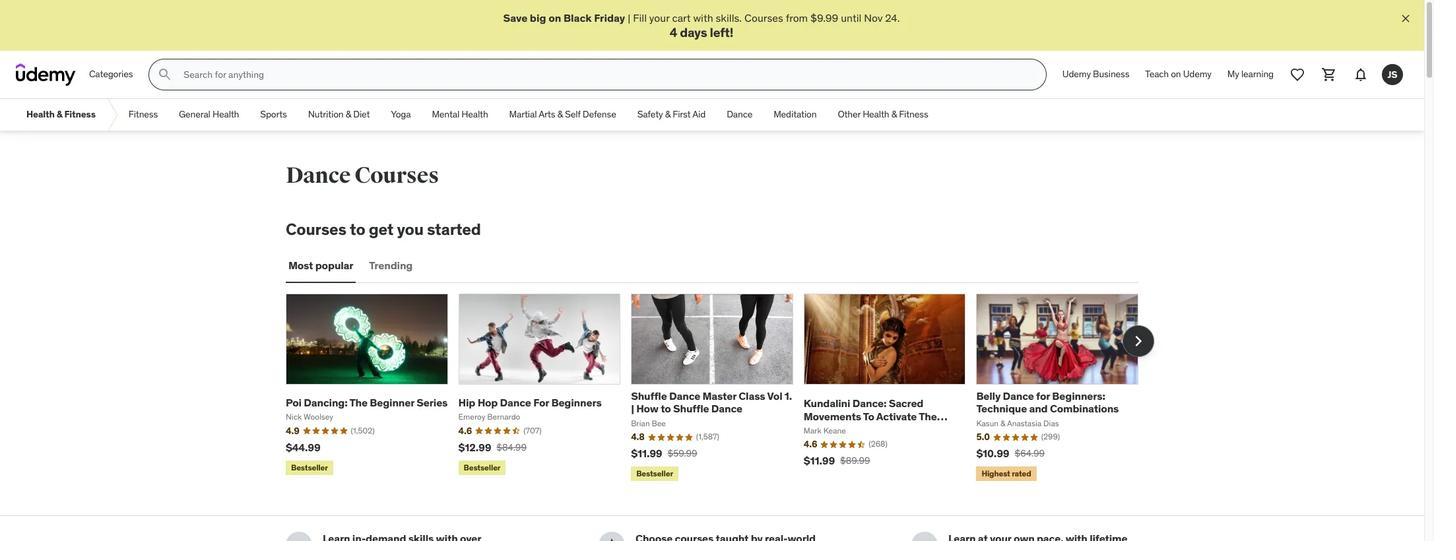 Task type: locate. For each thing, give the bounding box(es) containing it.
0 vertical spatial courses
[[745, 11, 784, 24]]

health for mental health
[[462, 109, 488, 120]]

| left fill on the top of page
[[628, 11, 631, 24]]

| inside the save big on black friday | fill your cart with skills. courses from $9.99 until nov 24. 4 days left!
[[628, 11, 631, 24]]

2 vertical spatial courses
[[286, 219, 347, 240]]

meditation link
[[763, 99, 828, 131]]

left!
[[710, 25, 734, 41]]

0 horizontal spatial on
[[549, 11, 561, 24]]

on
[[549, 11, 561, 24], [1171, 68, 1182, 80]]

skills.
[[716, 11, 742, 24]]

martial arts & self defense
[[509, 109, 616, 120]]

on right "teach"
[[1171, 68, 1182, 80]]

on right big
[[549, 11, 561, 24]]

shuffle
[[631, 390, 667, 403], [673, 402, 709, 416]]

martial
[[509, 109, 537, 120]]

to left the get
[[350, 219, 366, 240]]

vol
[[768, 390, 783, 403]]

& for nutrition
[[346, 109, 351, 120]]

fitness
[[64, 109, 96, 120], [129, 109, 158, 120], [899, 109, 929, 120]]

0 vertical spatial |
[[628, 11, 631, 24]]

& left first
[[665, 109, 671, 120]]

medium image
[[291, 538, 307, 541], [604, 538, 620, 541], [917, 538, 933, 541]]

1 vertical spatial on
[[1171, 68, 1182, 80]]

fitness right arrow pointing to subcategory menu links image
[[129, 109, 158, 120]]

4
[[670, 25, 678, 41]]

cart
[[672, 11, 691, 24]]

|
[[628, 11, 631, 24], [631, 402, 634, 416]]

1 vertical spatial the
[[919, 410, 937, 423]]

1 horizontal spatial medium image
[[604, 538, 620, 541]]

mental health link
[[422, 99, 499, 131]]

health
[[26, 109, 55, 120], [213, 109, 239, 120], [462, 109, 488, 120], [863, 109, 890, 120]]

1 & from the left
[[57, 109, 62, 120]]

4 & from the left
[[665, 109, 671, 120]]

& for safety
[[665, 109, 671, 120]]

class
[[739, 390, 766, 403]]

udemy left business
[[1063, 68, 1091, 80]]

submit search image
[[157, 67, 173, 83]]

courses inside the save big on black friday | fill your cart with skills. courses from $9.99 until nov 24. 4 days left!
[[745, 11, 784, 24]]

first
[[673, 109, 691, 120]]

beginners:
[[1053, 390, 1106, 403]]

general health
[[179, 109, 239, 120]]

general health link
[[168, 99, 250, 131]]

safety & first aid link
[[627, 99, 716, 131]]

1 horizontal spatial udemy
[[1184, 68, 1212, 80]]

health right "general"
[[213, 109, 239, 120]]

0 horizontal spatial medium image
[[291, 538, 307, 541]]

kundalini dance: sacred movements to activate the chakras
[[804, 397, 937, 436]]

your
[[650, 11, 670, 24]]

health & fitness
[[26, 109, 96, 120]]

other health & fitness
[[838, 109, 929, 120]]

2 & from the left
[[346, 109, 351, 120]]

carousel element
[[286, 294, 1155, 484]]

courses
[[745, 11, 784, 24], [355, 162, 439, 190], [286, 219, 347, 240]]

& left self
[[558, 109, 563, 120]]

2 horizontal spatial medium image
[[917, 538, 933, 541]]

1 vertical spatial |
[[631, 402, 634, 416]]

0 horizontal spatial the
[[350, 396, 368, 409]]

3 fitness from the left
[[899, 109, 929, 120]]

1 horizontal spatial the
[[919, 410, 937, 423]]

the inside kundalini dance: sacred movements to activate the chakras
[[919, 410, 937, 423]]

close image
[[1400, 12, 1413, 25]]

health right mental at the top left
[[462, 109, 488, 120]]

belly
[[977, 390, 1001, 403]]

1 horizontal spatial to
[[661, 402, 671, 416]]

safety
[[638, 109, 663, 120]]

yoga
[[391, 109, 411, 120]]

to
[[863, 410, 875, 423]]

belly dance for beginners: technique and combinations
[[977, 390, 1119, 416]]

courses to get you started
[[286, 219, 481, 240]]

learning
[[1242, 68, 1274, 80]]

dancing:
[[304, 396, 348, 409]]

fitness right other
[[899, 109, 929, 120]]

on inside the save big on black friday | fill your cart with skills. courses from $9.99 until nov 24. 4 days left!
[[549, 11, 561, 24]]

my
[[1228, 68, 1240, 80]]

for
[[534, 396, 549, 409]]

dance inside dance link
[[727, 109, 753, 120]]

1 udemy from the left
[[1063, 68, 1091, 80]]

0 horizontal spatial fitness
[[64, 109, 96, 120]]

udemy image
[[16, 64, 76, 86]]

0 horizontal spatial |
[[628, 11, 631, 24]]

fitness link
[[118, 99, 168, 131]]

friday
[[594, 11, 625, 24]]

poi
[[286, 396, 302, 409]]

& right other
[[892, 109, 897, 120]]

0 horizontal spatial udemy
[[1063, 68, 1091, 80]]

4 health from the left
[[863, 109, 890, 120]]

get
[[369, 219, 394, 240]]

1.
[[785, 390, 792, 403]]

2 fitness from the left
[[129, 109, 158, 120]]

to right how at the left
[[661, 402, 671, 416]]

0 vertical spatial the
[[350, 396, 368, 409]]

general
[[179, 109, 210, 120]]

health down udemy image
[[26, 109, 55, 120]]

business
[[1093, 68, 1130, 80]]

| left how at the left
[[631, 402, 634, 416]]

3 health from the left
[[462, 109, 488, 120]]

0 vertical spatial to
[[350, 219, 366, 240]]

2 health from the left
[[213, 109, 239, 120]]

the
[[350, 396, 368, 409], [919, 410, 937, 423]]

1 horizontal spatial |
[[631, 402, 634, 416]]

& down udemy image
[[57, 109, 62, 120]]

belly dance for beginners: technique and combinations link
[[977, 390, 1119, 416]]

sacred
[[889, 397, 924, 410]]

from
[[786, 11, 808, 24]]

you
[[397, 219, 424, 240]]

0 vertical spatial on
[[549, 11, 561, 24]]

dance inside belly dance for beginners: technique and combinations
[[1003, 390, 1034, 403]]

courses up most popular
[[286, 219, 347, 240]]

diet
[[353, 109, 370, 120]]

& for health
[[57, 109, 62, 120]]

health for general health
[[213, 109, 239, 120]]

courses left "from"
[[745, 11, 784, 24]]

udemy business link
[[1055, 59, 1138, 91]]

kundalini dance: sacred movements to activate the chakras link
[[804, 397, 948, 436]]

courses up courses to get you started
[[355, 162, 439, 190]]

0 horizontal spatial to
[[350, 219, 366, 240]]

2 horizontal spatial fitness
[[899, 109, 929, 120]]

2 udemy from the left
[[1184, 68, 1212, 80]]

martial arts & self defense link
[[499, 99, 627, 131]]

meditation
[[774, 109, 817, 120]]

teach
[[1146, 68, 1169, 80]]

sports link
[[250, 99, 298, 131]]

1 horizontal spatial fitness
[[129, 109, 158, 120]]

big
[[530, 11, 546, 24]]

trending button
[[367, 250, 415, 282]]

hop
[[478, 396, 498, 409]]

the right activate
[[919, 410, 937, 423]]

1 horizontal spatial courses
[[355, 162, 439, 190]]

& left diet
[[346, 109, 351, 120]]

combinations
[[1050, 402, 1119, 416]]

trending
[[369, 259, 413, 272]]

1 vertical spatial to
[[661, 402, 671, 416]]

shopping cart with 0 items image
[[1322, 67, 1338, 83]]

health right other
[[863, 109, 890, 120]]

udemy
[[1063, 68, 1091, 80], [1184, 68, 1212, 80]]

notifications image
[[1354, 67, 1369, 83]]

fitness left arrow pointing to subcategory menu links image
[[64, 109, 96, 120]]

nov
[[864, 11, 883, 24]]

the right the dancing:
[[350, 396, 368, 409]]

udemy left the my
[[1184, 68, 1212, 80]]

1 horizontal spatial shuffle
[[673, 402, 709, 416]]

shuffle dance master class vol 1. | how to shuffle dance
[[631, 390, 792, 416]]

sports
[[260, 109, 287, 120]]

2 horizontal spatial courses
[[745, 11, 784, 24]]

dance
[[727, 109, 753, 120], [286, 162, 351, 190], [670, 390, 701, 403], [1003, 390, 1034, 403], [500, 396, 531, 409], [712, 402, 743, 416]]

categories
[[89, 68, 133, 80]]

5 & from the left
[[892, 109, 897, 120]]



Task type: vqa. For each thing, say whether or not it's contained in the screenshot.
Wishlist icon
yes



Task type: describe. For each thing, give the bounding box(es) containing it.
hip
[[459, 396, 476, 409]]

next image
[[1128, 331, 1150, 352]]

self
[[565, 109, 581, 120]]

arrow pointing to subcategory menu links image
[[106, 99, 118, 131]]

dance courses
[[286, 162, 439, 190]]

teach on udemy link
[[1138, 59, 1220, 91]]

teach on udemy
[[1146, 68, 1212, 80]]

1 medium image from the left
[[291, 538, 307, 541]]

how
[[637, 402, 659, 416]]

2 medium image from the left
[[604, 538, 620, 541]]

my learning
[[1228, 68, 1274, 80]]

dance:
[[853, 397, 887, 410]]

for
[[1037, 390, 1050, 403]]

$9.99
[[811, 11, 839, 24]]

black
[[564, 11, 592, 24]]

udemy inside "link"
[[1063, 68, 1091, 80]]

activate
[[877, 410, 917, 423]]

yoga link
[[381, 99, 422, 131]]

udemy business
[[1063, 68, 1130, 80]]

beginner
[[370, 396, 415, 409]]

dance link
[[716, 99, 763, 131]]

nutrition & diet
[[308, 109, 370, 120]]

to inside shuffle dance master class vol 1. | how to shuffle dance
[[661, 402, 671, 416]]

Search for anything text field
[[181, 64, 1031, 86]]

1 horizontal spatial on
[[1171, 68, 1182, 80]]

most
[[289, 259, 313, 272]]

with
[[694, 11, 714, 24]]

days
[[680, 25, 707, 41]]

1 vertical spatial courses
[[355, 162, 439, 190]]

nutrition & diet link
[[298, 99, 381, 131]]

technique
[[977, 402, 1027, 416]]

3 & from the left
[[558, 109, 563, 120]]

health & fitness link
[[16, 99, 106, 131]]

shuffle dance master class vol 1. | how to shuffle dance link
[[631, 390, 792, 416]]

series
[[417, 396, 448, 409]]

mental
[[432, 109, 460, 120]]

health for other health & fitness
[[863, 109, 890, 120]]

poi dancing: the beginner series
[[286, 396, 448, 409]]

3 medium image from the left
[[917, 538, 933, 541]]

until
[[841, 11, 862, 24]]

aid
[[693, 109, 706, 120]]

js
[[1388, 69, 1398, 80]]

24.
[[886, 11, 900, 24]]

hip hop dance for beginners
[[459, 396, 602, 409]]

safety & first aid
[[638, 109, 706, 120]]

wishlist image
[[1290, 67, 1306, 83]]

kundalini
[[804, 397, 851, 410]]

other health & fitness link
[[828, 99, 939, 131]]

nutrition
[[308, 109, 344, 120]]

| inside shuffle dance master class vol 1. | how to shuffle dance
[[631, 402, 634, 416]]

other
[[838, 109, 861, 120]]

1 fitness from the left
[[64, 109, 96, 120]]

arts
[[539, 109, 555, 120]]

1 health from the left
[[26, 109, 55, 120]]

hip hop dance for beginners link
[[459, 396, 602, 409]]

mental health
[[432, 109, 488, 120]]

movements
[[804, 410, 862, 423]]

most popular
[[289, 259, 353, 272]]

chakras
[[804, 422, 844, 436]]

0 horizontal spatial shuffle
[[631, 390, 667, 403]]

save
[[503, 11, 528, 24]]

my learning link
[[1220, 59, 1282, 91]]

categories button
[[81, 59, 141, 91]]

started
[[427, 219, 481, 240]]

and
[[1030, 402, 1048, 416]]

most popular button
[[286, 250, 356, 282]]

defense
[[583, 109, 616, 120]]

beginners
[[552, 396, 602, 409]]

0 horizontal spatial courses
[[286, 219, 347, 240]]

poi dancing: the beginner series link
[[286, 396, 448, 409]]

popular
[[315, 259, 353, 272]]

master
[[703, 390, 737, 403]]

js link
[[1377, 59, 1409, 91]]



